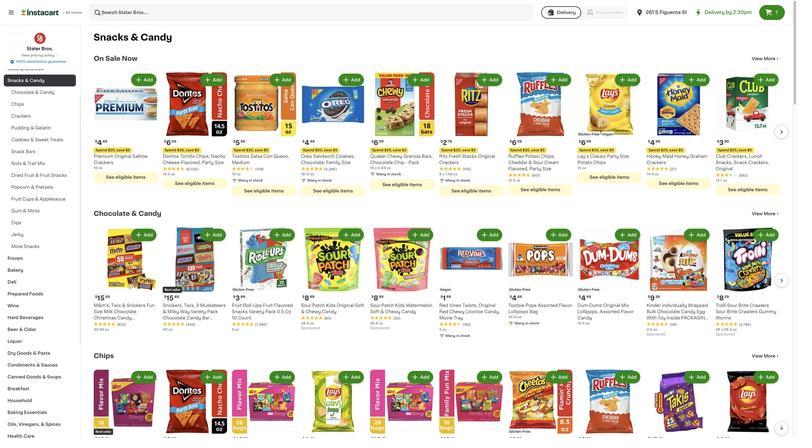 Task type: vqa. For each thing, say whether or not it's contained in the screenshot.
7
yes



Task type: locate. For each thing, give the bounding box(es) containing it.
1 $5 from the left
[[126, 149, 130, 152]]

2 honey from the left
[[675, 154, 689, 159]]

see down cheese
[[175, 182, 184, 186]]

7 $5 from the left
[[610, 149, 614, 152]]

spend $25, save $3
[[372, 149, 407, 152]]

0 vertical spatial view more
[[752, 57, 776, 61]]

1 horizontal spatial delivery
[[705, 10, 725, 15]]

chips
[[11, 102, 24, 107], [594, 161, 606, 165], [94, 353, 114, 360]]

in
[[387, 173, 391, 176], [249, 179, 252, 183], [318, 179, 321, 183], [457, 179, 460, 183], [526, 322, 529, 325], [457, 335, 460, 338]]

1 spend $35, save $5 from the left
[[165, 149, 199, 152]]

see eligible items button for quaker chewy granola bars, chocolate chip - pack
[[370, 180, 435, 190]]

2 $5 from the left
[[195, 149, 199, 152]]

None search field
[[89, 4, 534, 21]]

honey
[[647, 154, 662, 159], [675, 154, 689, 159]]

2 $ 15 49 from the left
[[164, 295, 179, 302]]

8 save from the left
[[670, 149, 678, 152]]

13.7
[[716, 179, 723, 183]]

patch inside sour patch kids watermelon soft & chewy candy
[[382, 304, 394, 308]]

1 horizontal spatial chocolate & candy link
[[94, 210, 161, 218]]

spend $20, save $5
[[96, 149, 130, 152], [303, 149, 338, 152], [441, 149, 476, 152], [649, 149, 683, 152]]

frozen link
[[4, 253, 76, 265]]

$ 8 89 for sour patch kids original soft & chewy candy
[[302, 295, 315, 302]]

2 28.8 oz from the left
[[370, 322, 383, 326]]

see eligible items for oreo sandwich cookies, chocolate, family size
[[313, 189, 353, 194]]

sour patch kids original soft & chewy candy
[[301, 304, 364, 314]]

2 6 from the left
[[512, 140, 517, 146]]

1 $ 15 49 from the left
[[95, 295, 110, 302]]

1 horizontal spatial 15
[[166, 295, 174, 302]]

0 horizontal spatial assortment
[[94, 322, 120, 327]]

soft inside sour patch kids watermelon soft & chewy candy
[[370, 310, 380, 314]]

$5 up cookies,
[[333, 149, 338, 152]]

spend $35, save $5 up salsa
[[234, 149, 268, 152]]

1 $ 8 89 from the left
[[302, 295, 315, 302]]

sponsored badge image
[[301, 327, 320, 330], [370, 327, 389, 331], [647, 333, 666, 337], [716, 333, 735, 337]]

0 vertical spatial soft
[[355, 304, 364, 308]]

con
[[263, 154, 273, 159]]

nuts & trail mix link
[[4, 158, 76, 170]]

2 horizontal spatial 89
[[725, 140, 729, 144]]

0 horizontal spatial chocolate & candy
[[11, 90, 54, 95]]

chocolate & candy link for candy's view more link
[[94, 210, 161, 218]]

0 horizontal spatial mix
[[37, 162, 45, 166]]

0 horizontal spatial variety
[[191, 310, 206, 314]]

brite
[[739, 304, 749, 308], [727, 310, 738, 314]]

4 6 from the left
[[374, 140, 378, 146]]

chocolate
[[11, 90, 34, 95], [370, 161, 393, 165], [94, 211, 130, 217], [114, 310, 137, 314], [658, 310, 680, 314], [163, 316, 186, 320]]

many in stock down 0.84
[[377, 173, 401, 176]]

0 vertical spatial x
[[375, 167, 377, 170]]

see eligible items button for premium original saltine crackers
[[94, 172, 158, 183]]

delivery inside button
[[557, 10, 576, 15]]

4 09 from the left
[[379, 140, 384, 144]]

2 vertical spatial view more
[[752, 354, 776, 359]]

6
[[166, 140, 171, 146], [512, 140, 517, 146], [581, 140, 586, 146], [374, 140, 378, 146]]

8 $5 from the left
[[679, 149, 683, 152]]

89 up spend $25, save $5
[[725, 140, 729, 144]]

st
[[682, 10, 687, 15]]

3 09 from the left
[[587, 140, 591, 144]]

10 spend from the left
[[718, 149, 729, 152]]

saltine
[[133, 154, 148, 159]]

tostitos salsa con queso, medium
[[232, 154, 289, 165]]

see eligible items down (109)
[[244, 189, 284, 194]]

musketeers
[[200, 304, 226, 308]]

0 horizontal spatial chocolate & candy link
[[4, 87, 76, 98]]

see down 1.48
[[452, 189, 460, 194]]

1 5 oz from the left
[[232, 328, 239, 332]]

2 $ 6 09 from the left
[[510, 140, 522, 146]]

pack inside quaker chewy granola bars, chocolate chip - pack 18 x 0.84 oz
[[409, 161, 419, 165]]

free for fruit roll-ups fruit flavored snacks variety pack 0.5 oz 10 count
[[246, 288, 254, 292]]

(27)
[[670, 168, 677, 171]]

1 $25, from the left
[[385, 149, 392, 152]]

original
[[114, 154, 131, 159], [478, 154, 495, 159], [716, 167, 733, 171], [337, 304, 354, 308], [479, 304, 496, 308], [603, 304, 621, 308]]

1 horizontal spatial bulk
[[647, 310, 656, 314]]

7 spend from the left
[[580, 149, 591, 152]]

pack for chip
[[409, 161, 419, 165]]

party inside ruffles potato chips, cheddar & sour cream flavored, party size
[[530, 167, 541, 171]]

$ inside $ 3 99
[[233, 295, 236, 299]]

figueroa
[[660, 10, 681, 15]]

spend up oreo
[[303, 149, 315, 152]]

spend for ritz fresh stacks original crackers
[[441, 149, 453, 152]]

0 horizontal spatial 28.8 oz
[[301, 322, 314, 325]]

1 vertical spatial x
[[443, 173, 445, 176]]

assortment up 40 oz
[[163, 322, 189, 327]]

2 patch from the left
[[382, 304, 394, 308]]

18.12 oz
[[301, 173, 314, 176]]

1 horizontal spatial party
[[530, 167, 541, 171]]

pack inside snickers, twix, 3 musketeers & milky way variety pack chocolate candy bar assortment 135 piece
[[207, 310, 218, 314]]

candy inside kinder individually wrapped bulk chocolate candy egg with toy inside packaging may vary
[[681, 310, 696, 314]]

0 vertical spatial potato
[[526, 154, 540, 159]]

item carousel region for candy
[[94, 225, 789, 343]]

sale
[[105, 55, 120, 62]]

see eligible items for lay's classic party size potato chips
[[590, 175, 630, 180]]

1 horizontal spatial best seller
[[165, 289, 180, 291]]

8 x 1.48 oz
[[440, 173, 458, 176]]

gluten- for fruit roll-ups fruit flavored snacks variety pack 0.5 oz 10 count
[[233, 288, 246, 292]]

18.12
[[301, 173, 310, 176]]

size
[[620, 154, 629, 159], [215, 161, 224, 165], [342, 161, 351, 165], [543, 167, 552, 171], [94, 310, 103, 314]]

$5 up lay's classic party size potato chips 13 oz on the right
[[610, 149, 614, 152]]

15 for m&m's, twix & snickers fun size milk chocolate christmas candy assortment bulk candy
[[97, 295, 105, 302]]

spend $20, save $5 up maid
[[649, 149, 683, 152]]

$35, for salsa
[[246, 149, 254, 152]]

1 horizontal spatial brite
[[739, 304, 749, 308]]

ritz fresh stacks original crackers
[[440, 154, 495, 165]]

0 vertical spatial snack
[[11, 150, 25, 154]]

watermelon
[[406, 304, 433, 308]]

5 spend from the left
[[441, 149, 453, 152]]

many for oreo sandwich cookies, chocolate, family size
[[307, 179, 317, 183]]

chips, for party
[[196, 154, 210, 159]]

flavor inside dum dums original mix lollipops, assorted flavor candy 10.4 oz
[[621, 310, 634, 314]]

1 horizontal spatial kids
[[395, 304, 405, 308]]

8 up sour patch kids watermelon soft & chewy candy
[[374, 295, 378, 302]]

0 vertical spatial view more link
[[752, 56, 780, 62]]

3 spend $35, save $5 from the left
[[511, 149, 545, 152]]

2 horizontal spatial 5
[[440, 328, 442, 332]]

$ 6 09 down gluten-free vegan
[[579, 140, 591, 146]]

1 horizontal spatial variety
[[249, 310, 264, 314]]

kids
[[326, 304, 336, 308], [395, 304, 405, 308]]

1 view more from the top
[[752, 57, 776, 61]]

2 spend $20, save $5 from the left
[[303, 149, 338, 152]]

goods down condiments & sauces
[[26, 375, 41, 380]]

see eligible items down (601)
[[521, 188, 561, 192]]

items for oreo sandwich cookies, chocolate, family size
[[341, 189, 353, 194]]

0 horizontal spatial 5 oz
[[232, 328, 239, 332]]

$
[[95, 140, 97, 144], [164, 140, 166, 144], [233, 140, 236, 144], [302, 140, 305, 144], [441, 140, 443, 144], [510, 140, 512, 144], [579, 140, 581, 144], [648, 140, 651, 144], [372, 140, 374, 144], [717, 140, 720, 144], [95, 295, 97, 299], [164, 295, 166, 299], [233, 295, 236, 299], [302, 295, 305, 299], [441, 295, 443, 299], [510, 295, 512, 299], [579, 295, 581, 299], [648, 295, 651, 299], [372, 296, 374, 299], [717, 296, 720, 299]]

& inside "link"
[[30, 138, 34, 142]]

see for honey maid honey graham crackers
[[659, 182, 668, 186]]

0 vertical spatial party
[[607, 154, 619, 159]]

0 horizontal spatial x
[[375, 167, 377, 170]]

item carousel region
[[85, 70, 789, 200], [94, 225, 789, 343], [85, 368, 789, 439]]

5 oz for 3
[[232, 328, 239, 332]]

6 $5 from the left
[[541, 149, 545, 152]]

kids inside sour patch kids original soft & chewy candy
[[326, 304, 336, 308]]

3
[[720, 140, 724, 146], [236, 295, 240, 302], [196, 304, 199, 308]]

many in stock down (192)
[[446, 335, 470, 338]]

delivery
[[705, 10, 725, 15], [557, 10, 576, 15]]

0 vertical spatial flavored,
[[181, 161, 201, 165]]

0 horizontal spatial chips,
[[196, 154, 210, 159]]

save for oreo sandwich cookies, chocolate, family size
[[324, 149, 332, 152]]

1 vertical spatial flavored,
[[509, 167, 529, 171]]

see eligible items down (6.02k)
[[175, 182, 215, 186]]

kids inside sour patch kids watermelon soft & chewy candy
[[395, 304, 405, 308]]

4 $20, from the left
[[661, 149, 669, 152]]

stock down (4.26k)
[[322, 179, 332, 183]]

99 inside $ 4 99
[[656, 140, 661, 144]]

essentials
[[24, 411, 47, 415]]

in down chocolate, on the left
[[318, 179, 321, 183]]

0 horizontal spatial 3
[[196, 304, 199, 308]]

0 vertical spatial brite
[[739, 304, 749, 308]]

$5 for ritz fresh stacks original crackers
[[471, 149, 476, 152]]

in down tray
[[457, 335, 460, 338]]

15 for snickers, twix, 3 musketeers & milky way variety pack chocolate candy bar assortment 135 piece
[[166, 295, 174, 302]]

09 up "ruffles"
[[517, 140, 522, 144]]

pack for snacks
[[265, 310, 276, 314]]

oz down lollipops
[[518, 316, 522, 319]]

9 $5 from the left
[[748, 149, 752, 152]]

$ 8 89 up sour patch kids watermelon soft & chewy candy
[[372, 295, 384, 302]]

0 vertical spatial beverages
[[7, 55, 31, 59]]

$ inside '$ 3 89'
[[717, 140, 720, 144]]

save up maid
[[670, 149, 678, 152]]

1 patch from the left
[[312, 304, 325, 308]]

brite up worms
[[727, 310, 738, 314]]

3 save from the left
[[255, 149, 263, 152]]

stores
[[71, 11, 82, 14]]

see for ruffles potato chips, cheddar & sour cream flavored, party size
[[521, 188, 529, 192]]

patch for sour patch kids watermelon soft & chewy candy
[[382, 304, 394, 308]]

count
[[238, 316, 252, 320]]

chocolate inside quaker chewy granola bars, chocolate chip - pack 18 x 0.84 oz
[[370, 161, 393, 165]]

eligible
[[116, 175, 132, 180], [600, 175, 616, 180], [185, 182, 201, 186], [669, 182, 685, 186], [392, 183, 409, 187], [531, 188, 547, 192], [738, 188, 754, 192], [254, 189, 270, 194], [323, 189, 339, 194], [461, 189, 478, 194]]

2 spend $35, save $5 from the left
[[234, 149, 268, 152]]

6 up doritos
[[166, 140, 171, 146]]

1 horizontal spatial potato
[[578, 161, 592, 165]]

many down 15 oz
[[238, 179, 248, 183]]

candy inside sour patch kids watermelon soft & chewy candy
[[402, 310, 416, 314]]

3 view more link from the top
[[752, 353, 780, 360]]

1 horizontal spatial flavor
[[621, 310, 634, 314]]

3 6 from the left
[[581, 140, 586, 146]]

see eligible items button down "premium original saltine crackers 16 oz"
[[94, 172, 158, 183]]

canned goods & soups link
[[4, 372, 76, 383]]

1 09 from the left
[[172, 140, 176, 144]]

eligible for tostitos salsa con queso, medium
[[254, 189, 270, 194]]

0 vertical spatial assorted
[[538, 304, 558, 308]]

snacks,
[[716, 161, 733, 165]]

4 up "honey maid honey graham crackers" at the top of page
[[651, 140, 655, 146]]

3 inside snickers, twix, 3 musketeers & milky way variety pack chocolate candy bar assortment 135 piece
[[196, 304, 199, 308]]

items for honey maid honey graham crackers
[[686, 182, 699, 186]]

$5 for honey maid honey graham crackers
[[679, 149, 683, 152]]

2 $ 8 89 from the left
[[372, 295, 384, 302]]

$20, up maid
[[661, 149, 669, 152]]

0 horizontal spatial potato
[[526, 154, 540, 159]]

eligible for club crackers, lunch snacks, snack crackers, original
[[738, 188, 754, 192]]

vinegars,
[[19, 423, 40, 427]]

product group
[[94, 72, 158, 183], [163, 72, 227, 189], [232, 72, 296, 197], [301, 72, 365, 197], [370, 72, 435, 190], [440, 72, 504, 197], [509, 72, 573, 195], [578, 72, 642, 183], [647, 72, 711, 189], [716, 72, 780, 195], [94, 228, 158, 333], [163, 228, 227, 333], [232, 228, 296, 333], [301, 228, 365, 332], [370, 228, 435, 332], [440, 228, 504, 340], [509, 228, 573, 328], [578, 228, 642, 326], [647, 228, 711, 338], [716, 228, 780, 338], [94, 370, 158, 439], [163, 370, 227, 439], [232, 370, 296, 439], [301, 370, 365, 439], [370, 370, 435, 439], [440, 370, 504, 439], [509, 370, 573, 439], [578, 370, 642, 439], [647, 370, 711, 439], [716, 370, 780, 439]]

0 horizontal spatial snack
[[11, 150, 25, 154]]

2 spend from the left
[[165, 149, 176, 152]]

0 horizontal spatial bulk
[[121, 322, 130, 327]]

1 vertical spatial flavor
[[621, 310, 634, 314]]

save for lay's classic party size potato chips
[[601, 149, 609, 152]]

1 horizontal spatial patch
[[382, 304, 394, 308]]

chips inside lay's classic party size potato chips 13 oz
[[594, 161, 606, 165]]

dips link
[[4, 217, 76, 229]]

8 spend from the left
[[649, 149, 660, 152]]

30.98
[[94, 328, 104, 332]]

2 09 from the left
[[517, 140, 522, 144]]

kids for original
[[326, 304, 336, 308]]

0 vertical spatial best seller
[[165, 289, 180, 291]]

2 save from the left
[[186, 149, 194, 152]]

see eligible items for club crackers, lunch snacks, snack crackers, original
[[728, 188, 768, 192]]

original inside "premium original saltine crackers 16 oz"
[[114, 154, 131, 159]]

10.13
[[509, 316, 517, 319]]

sponsored badge image down 28 x 28.8 oz
[[716, 333, 735, 337]]

bros.
[[41, 47, 53, 51]]

1 vertical spatial best
[[96, 431, 102, 434]]

original inside sour patch kids original soft & chewy candy
[[337, 304, 354, 308]]

potato
[[526, 154, 540, 159], [578, 161, 592, 165]]

1 vertical spatial bulk
[[121, 322, 130, 327]]

dairy & eggs
[[7, 43, 37, 47]]

twix
[[111, 304, 121, 308]]

gluten- for tootsie pops assorted flavor lollipops bag
[[509, 288, 523, 292]]

99 up "honey maid honey graham crackers" at the top of page
[[656, 140, 661, 144]]

oz right 1.48
[[454, 173, 458, 176]]

0 horizontal spatial kids
[[326, 304, 336, 308]]

2 vertical spatial party
[[530, 167, 541, 171]]

$ 6 09 up doritos
[[164, 140, 176, 146]]

save up club crackers, lunch snacks, snack crackers, original
[[739, 149, 747, 152]]

0 horizontal spatial $25,
[[385, 149, 392, 152]]

&
[[131, 33, 139, 42], [21, 43, 24, 47], [20, 67, 24, 71], [25, 78, 29, 83], [35, 90, 39, 95], [31, 126, 34, 130], [30, 138, 34, 142], [529, 161, 532, 165], [23, 162, 26, 166], [35, 173, 39, 178], [31, 185, 35, 190], [35, 197, 38, 202], [23, 209, 26, 213], [131, 211, 137, 217], [122, 304, 126, 308], [163, 310, 166, 314], [301, 310, 305, 314], [381, 310, 384, 314], [19, 328, 23, 332], [33, 352, 37, 356], [36, 363, 40, 368], [42, 375, 46, 380], [41, 423, 44, 427]]

item carousel region containing 15
[[94, 225, 789, 343]]

save for club crackers, lunch snacks, snack crackers, original
[[739, 149, 747, 152]]

1 horizontal spatial snacks & candy
[[94, 33, 172, 42]]

pricing
[[31, 54, 43, 57]]

stock down (109)
[[253, 179, 263, 183]]

oz right 10.4
[[586, 322, 590, 325]]

gluten-free inside 'button'
[[509, 431, 531, 434]]

99 for 4
[[656, 140, 661, 144]]

snack bars link
[[4, 146, 76, 158]]

1 vertical spatial assorted
[[600, 310, 620, 314]]

1 vertical spatial snack
[[734, 161, 748, 165]]

stater bros. logo image
[[34, 32, 46, 44]]

crackers up the 14.4 oz
[[647, 161, 667, 165]]

1 save from the left
[[117, 149, 125, 152]]

0 horizontal spatial 28.8
[[301, 322, 309, 325]]

items for lay's classic party size potato chips
[[617, 175, 630, 180]]

see down 0.84
[[383, 183, 391, 187]]

1 horizontal spatial chips link
[[94, 353, 114, 360]]

2 view more link from the top
[[752, 211, 780, 217]]

4.2 oz
[[647, 328, 658, 332]]

1 horizontal spatial assortment
[[163, 322, 189, 327]]

item carousel region containing add
[[85, 368, 789, 439]]

chips down "30.98 oz"
[[94, 353, 114, 360]]

view more for candy
[[752, 212, 776, 216]]

1 vertical spatial view more link
[[752, 211, 780, 217]]

original inside club crackers, lunch snacks, snack crackers, original
[[716, 167, 733, 171]]

eligible down (109)
[[254, 189, 270, 194]]

chocolate inside m&m's, twix & snickers fun size milk chocolate christmas candy assortment bulk candy
[[114, 310, 137, 314]]

0 vertical spatial item carousel region
[[85, 70, 789, 200]]

chips down the classic
[[594, 161, 606, 165]]

save up salsa
[[255, 149, 263, 152]]

1 kids from the left
[[326, 304, 336, 308]]

99 inside $ 3 99
[[241, 295, 245, 299]]

4 $5 from the left
[[333, 149, 338, 152]]

spend up "ruffles"
[[511, 149, 522, 152]]

1 vertical spatial chocolate & candy link
[[94, 210, 161, 218]]

2 variety from the left
[[249, 310, 264, 314]]

89 inside '$ 3 89'
[[725, 140, 729, 144]]

assorted up the 'bag'
[[538, 304, 558, 308]]

chips, up cream
[[541, 154, 555, 159]]

0 vertical spatial goods
[[17, 352, 32, 356]]

see eligible items for quaker chewy granola bars, chocolate chip - pack
[[383, 183, 422, 187]]

89 for sour patch kids original soft & chewy candy
[[310, 295, 315, 299]]

more snacks
[[11, 245, 39, 249]]

free for dum dums original mix lollipops, assorted flavor candy
[[592, 288, 600, 292]]

$ inside $ 8 29
[[717, 296, 720, 299]]

roll-
[[243, 304, 253, 308]]

$20, for oreo sandwich cookies, chocolate, family size
[[315, 149, 323, 152]]

15 up m&m's,
[[97, 295, 105, 302]]

many in stock for red vines twists, original red chewy licorice candy, movie tray
[[446, 335, 470, 338]]

view more
[[752, 57, 776, 61], [752, 212, 776, 216], [752, 354, 776, 359]]

items for ruffles potato chips, cheddar & sour cream flavored, party size
[[548, 188, 561, 192]]

potato down lay's
[[578, 161, 592, 165]]

18
[[370, 167, 374, 170]]

7 button
[[760, 5, 785, 20]]

3 $20, from the left
[[454, 149, 461, 152]]

chips, for cream
[[541, 154, 555, 159]]

0 vertical spatial seller
[[172, 289, 180, 291]]

2 horizontal spatial pack
[[409, 161, 419, 165]]

items for doritos tortilla chips, nacho cheese flavored, party size
[[202, 182, 215, 186]]

see eligible items for ritz fresh stacks original crackers
[[452, 189, 492, 194]]

sponsored badge image for sour patch kids original soft & chewy candy
[[301, 327, 320, 330]]

soft inside sour patch kids original soft & chewy candy
[[355, 304, 364, 308]]

3 spend from the left
[[234, 149, 245, 152]]

spend $35, save $5 up "ruffles"
[[511, 149, 545, 152]]

28.8 oz down sour patch kids watermelon soft & chewy candy
[[370, 322, 383, 326]]

$20, for honey maid honey graham crackers
[[661, 149, 669, 152]]

5 save from the left
[[462, 149, 471, 152]]

2 horizontal spatial x
[[721, 328, 724, 332]]

0 horizontal spatial party
[[202, 161, 214, 165]]

1 6 from the left
[[166, 140, 171, 146]]

see eligible items button for lay's classic party size potato chips
[[578, 172, 642, 183]]

0 vertical spatial chocolate & candy link
[[4, 87, 76, 98]]

0 horizontal spatial best seller
[[96, 431, 111, 434]]

1 horizontal spatial chips
[[94, 353, 114, 360]]

snacks up frozen link
[[24, 245, 39, 249]]

x inside product group
[[443, 173, 445, 176]]

chewy up (30)
[[385, 310, 401, 314]]

1 vertical spatial beverages
[[20, 316, 43, 320]]

size inside doritos tortilla chips, nacho cheese flavored, party size
[[215, 161, 224, 165]]

many in stock down (109)
[[238, 179, 263, 183]]

13
[[578, 167, 582, 170]]

6 for quaker chewy granola bars, chocolate chip - pack
[[374, 140, 378, 146]]

1 horizontal spatial soft
[[370, 310, 380, 314]]

crackers inside "honey maid honey graham crackers"
[[647, 161, 667, 165]]

mix left "kinder"
[[622, 304, 629, 308]]

0 vertical spatial best
[[165, 289, 172, 291]]

8 for sour patch kids original soft & chewy candy
[[305, 295, 309, 302]]

stock for oreo sandwich cookies, chocolate, family size
[[322, 179, 332, 183]]

10 save from the left
[[739, 149, 747, 152]]

spend $20, save $5 for oreo sandwich cookies, chocolate, family size
[[303, 149, 338, 152]]

$5
[[126, 149, 130, 152], [195, 149, 199, 152], [264, 149, 268, 152], [333, 149, 338, 152], [471, 149, 476, 152], [541, 149, 545, 152], [610, 149, 614, 152], [679, 149, 683, 152], [748, 149, 752, 152]]

medium
[[232, 161, 250, 165]]

gluten- for dum dums original mix lollipops, assorted flavor candy
[[578, 288, 592, 292]]

1 $35, from the left
[[177, 149, 185, 152]]

3 view more from the top
[[752, 354, 776, 359]]

1 horizontal spatial pack
[[265, 310, 276, 314]]

3 for fruit
[[236, 295, 240, 302]]

flavored, down cheddar at the top of page
[[509, 167, 529, 171]]

spend $35, save $5
[[165, 149, 199, 152], [234, 149, 268, 152], [511, 149, 545, 152], [580, 149, 614, 152]]

1 28.8 oz from the left
[[301, 322, 314, 325]]

premium
[[94, 154, 113, 159]]

1 horizontal spatial flavored,
[[509, 167, 529, 171]]

8 for trolli sour brite crawlers sour brite crawlers gummy worms
[[720, 295, 724, 302]]

3 $35, from the left
[[523, 149, 531, 152]]

product group containing 2
[[440, 72, 504, 197]]

kids up (80)
[[326, 304, 336, 308]]

see for ritz fresh stacks original crackers
[[452, 189, 460, 194]]

1 vertical spatial red
[[440, 310, 448, 314]]

9 spend from the left
[[372, 149, 384, 152]]

0 horizontal spatial brite
[[727, 310, 738, 314]]

40 oz
[[163, 328, 173, 332]]

individually
[[662, 304, 687, 308]]

more for on sale now
[[764, 57, 776, 61]]

pretzels
[[36, 185, 53, 190]]

party up (601)
[[530, 167, 541, 171]]

1 assortment from the left
[[94, 322, 120, 327]]

0 vertical spatial bulk
[[647, 310, 656, 314]]

many down movie
[[446, 335, 456, 338]]

2 assortment from the left
[[163, 322, 189, 327]]

eligible down "premium original saltine crackers 16 oz"
[[116, 175, 132, 180]]

2 view more from the top
[[752, 212, 776, 216]]

4 save from the left
[[324, 149, 332, 152]]

2 vertical spatial 3
[[196, 304, 199, 308]]

4.2
[[647, 328, 653, 332]]

$ inside $ 9 39
[[648, 295, 651, 299]]

6 save from the left
[[531, 149, 540, 152]]

3 $5 from the left
[[264, 149, 268, 152]]

$5 up stacks
[[471, 149, 476, 152]]

5
[[236, 140, 240, 146], [232, 328, 234, 332], [440, 328, 442, 332]]

chips link
[[4, 98, 76, 110], [94, 353, 114, 360]]

item carousel region containing 4
[[85, 70, 789, 200]]

mix inside dum dums original mix lollipops, assorted flavor candy 10.4 oz
[[622, 304, 629, 308]]

0 horizontal spatial 89
[[310, 295, 315, 299]]

patch inside sour patch kids original soft & chewy candy
[[312, 304, 325, 308]]

eligible down lay's classic party size potato chips 13 oz on the right
[[600, 175, 616, 180]]

1 variety from the left
[[191, 310, 206, 314]]

oz right 4.2
[[654, 328, 658, 332]]

oz right 14.5
[[171, 173, 175, 176]]

snickers,
[[163, 304, 183, 308]]

$35, inside product group
[[246, 149, 254, 152]]

$5 for doritos tortilla chips, nacho cheese flavored, party size
[[195, 149, 199, 152]]

1 vertical spatial 3
[[236, 295, 240, 302]]

see eligible items button for oreo sandwich cookies, chocolate, family size
[[301, 186, 365, 197]]

patch up (30)
[[382, 304, 394, 308]]

1 vertical spatial item carousel region
[[94, 225, 789, 343]]

0 horizontal spatial chips link
[[4, 98, 76, 110]]

crackers, down spend $25, save $5
[[728, 154, 748, 159]]

see eligible items down (662)
[[728, 188, 768, 192]]

classic
[[590, 154, 606, 159]]

7 save from the left
[[601, 149, 609, 152]]

oz inside quaker chewy granola bars, chocolate chip - pack 18 x 0.84 oz
[[387, 167, 391, 170]]

spend up tostitos
[[234, 149, 245, 152]]

potato up cheddar at the top of page
[[526, 154, 540, 159]]

$ 15 49 up m&m's,
[[95, 295, 110, 302]]

household link
[[4, 395, 76, 407]]

0 vertical spatial chips link
[[4, 98, 76, 110]]

beer
[[7, 328, 18, 332]]

1 vertical spatial goods
[[26, 375, 41, 380]]

tostitos
[[232, 154, 250, 159]]

1 $ 6 09 from the left
[[164, 140, 176, 146]]

15 oz
[[232, 173, 241, 176]]

snack up (662)
[[734, 161, 748, 165]]

oz inside dum dums original mix lollipops, assorted flavor candy 10.4 oz
[[586, 322, 590, 325]]

pack down "musketeers"
[[207, 310, 218, 314]]

2 vertical spatial x
[[721, 328, 724, 332]]

1 vertical spatial view more
[[752, 212, 776, 216]]

chips, inside doritos tortilla chips, nacho cheese flavored, party size
[[196, 154, 210, 159]]

6 up lay's
[[581, 140, 586, 146]]

8
[[440, 173, 442, 176], [305, 295, 309, 302], [374, 295, 378, 302], [720, 295, 724, 302]]

4 spend $20, save $5 from the left
[[649, 149, 683, 152]]

vines
[[450, 304, 462, 308]]

seller inside button
[[103, 431, 111, 434]]

party right the classic
[[607, 154, 619, 159]]

6 spend from the left
[[511, 149, 522, 152]]

0 horizontal spatial honey
[[647, 154, 662, 159]]

eligible down (4.26k)
[[323, 189, 339, 194]]

hard
[[7, 316, 18, 320]]

2 kids from the left
[[395, 304, 405, 308]]

pack
[[409, 161, 419, 165], [207, 310, 218, 314], [265, 310, 276, 314]]

original inside ritz fresh stacks original crackers
[[478, 154, 495, 159]]

honey maid honey graham crackers
[[647, 154, 708, 165]]

1 $20, from the left
[[108, 149, 116, 152]]

eligible down (6.02k)
[[185, 182, 201, 186]]

$ inside $ 1 69
[[441, 295, 443, 299]]

$ inside $ 4 99
[[648, 140, 651, 144]]

many in stock down 18.12 oz
[[307, 179, 332, 183]]

pack inside fruit roll-ups fruit flavored snacks variety pack 0.5 oz 10 count
[[265, 310, 276, 314]]

product group containing 1
[[440, 228, 504, 340]]

free for tootsie pops assorted flavor lollipops bag
[[523, 288, 531, 292]]

1 horizontal spatial assorted
[[600, 310, 620, 314]]

chocolate & candy link for top "chips" link
[[4, 87, 76, 98]]

beverages up 100%
[[7, 55, 31, 59]]

0 vertical spatial crackers,
[[728, 154, 748, 159]]

soft for sour patch kids original soft & chewy candy
[[355, 304, 364, 308]]

1 vertical spatial 99
[[241, 295, 245, 299]]

1 horizontal spatial x
[[443, 173, 445, 176]]

28.8 oz down sour patch kids original soft & chewy candy
[[301, 322, 314, 325]]

gluten-free for tootsie pops assorted flavor lollipops bag
[[509, 288, 531, 292]]

8 left 1.48
[[440, 173, 442, 176]]

assortment
[[94, 322, 120, 327], [163, 322, 189, 327]]

foods
[[29, 292, 43, 297]]

eligible for doritos tortilla chips, nacho cheese flavored, party size
[[185, 182, 201, 186]]

1 spend from the left
[[96, 149, 107, 152]]

2 5 oz from the left
[[440, 328, 447, 332]]

4 spend from the left
[[303, 149, 315, 152]]

1 vertical spatial soft
[[370, 310, 380, 314]]

view for chocolate & candy
[[752, 212, 763, 216]]

spend for premium original saltine crackers
[[96, 149, 107, 152]]

potato inside ruffles potato chips, cheddar & sour cream flavored, party size
[[526, 154, 540, 159]]

1 horizontal spatial $ 8 89
[[372, 295, 384, 302]]

1 chips, from the left
[[196, 154, 210, 159]]

9 save from the left
[[393, 149, 401, 152]]

oreo
[[301, 154, 312, 159]]

movie
[[440, 316, 453, 320]]

oz right 13
[[582, 167, 587, 170]]

28.8 for sour patch kids original soft & chewy candy
[[301, 322, 309, 325]]

1 horizontal spatial 99
[[656, 140, 661, 144]]

sour inside sour patch kids watermelon soft & chewy candy
[[370, 304, 380, 308]]

4 $ 6 09 from the left
[[372, 140, 384, 146]]

in for oreo sandwich cookies, chocolate, family size
[[318, 179, 321, 183]]

honey right maid
[[675, 154, 689, 159]]

see eligible items button down (601)
[[509, 185, 573, 195]]

4 spend $35, save $5 from the left
[[580, 149, 614, 152]]

89
[[725, 140, 729, 144], [310, 295, 315, 299], [379, 296, 384, 299]]

chips, inside ruffles potato chips, cheddar & sour cream flavored, party size
[[541, 154, 555, 159]]

chocolate inside snickers, twix, 3 musketeers & milky way variety pack chocolate candy bar assortment 135 piece
[[163, 316, 186, 320]]

potato inside lay's classic party size potato chips 13 oz
[[578, 161, 592, 165]]

oz inside "tootsie pops assorted flavor lollipops bag 10.13 oz"
[[518, 316, 522, 319]]

flavored, up (6.02k)
[[181, 161, 201, 165]]

size down m&m's,
[[94, 310, 103, 314]]

seafood
[[25, 67, 44, 71]]

3 spend $20, save $5 from the left
[[441, 149, 476, 152]]

see eligible items down lay's classic party size potato chips 13 oz on the right
[[590, 175, 630, 180]]

oz inside "premium original saltine crackers 16 oz"
[[98, 167, 102, 170]]

$5 up ruffles potato chips, cheddar & sour cream flavored, party size
[[541, 149, 545, 152]]

in for red vines twists, original red chewy licorice candy, movie tray
[[457, 335, 460, 338]]

$35, up the classic
[[592, 149, 600, 152]]

gluten-free for fruit roll-ups fruit flavored snacks variety pack 0.5 oz 10 count
[[233, 288, 254, 292]]

crackers inside "premium original saltine crackers 16 oz"
[[94, 161, 113, 165]]

variety inside fruit roll-ups fruit flavored snacks variety pack 0.5 oz 10 count
[[249, 310, 264, 314]]

more snacks link
[[4, 241, 76, 253]]

2 $20, from the left
[[315, 149, 323, 152]]

$ 6 09 for doritos tortilla chips, nacho cheese flavored, party size
[[164, 140, 176, 146]]

spend $20, save $5 for ritz fresh stacks original crackers
[[441, 149, 476, 152]]

15
[[232, 173, 236, 176], [97, 295, 105, 302], [166, 295, 174, 302]]

1 vertical spatial crackers,
[[749, 161, 769, 165]]

0 horizontal spatial vegan
[[440, 288, 451, 292]]

lollipops
[[509, 310, 529, 314]]

dried
[[11, 173, 23, 178]]

now
[[122, 55, 138, 62]]

bulk inside kinder individually wrapped bulk chocolate candy egg with toy inside packaging may vary
[[647, 310, 656, 314]]

1 view more link from the top
[[752, 56, 780, 62]]

1 vertical spatial potato
[[578, 161, 592, 165]]

4 up 'dum'
[[581, 295, 586, 302]]

1.48
[[446, 173, 453, 176]]

1 horizontal spatial crackers,
[[749, 161, 769, 165]]

2 vertical spatial item carousel region
[[85, 368, 789, 439]]

0 horizontal spatial $ 8 89
[[302, 295, 315, 302]]

$20, for ritz fresh stacks original crackers
[[454, 149, 461, 152]]

see for club crackers, lunch snacks, snack crackers, original
[[728, 188, 737, 192]]

chips link down snacks & candy link
[[4, 98, 76, 110]]

1 spend $20, save $5 from the left
[[96, 149, 130, 152]]

meat & seafood link
[[4, 63, 76, 75]]

$25, for 3
[[730, 149, 738, 152]]

2 red from the top
[[440, 310, 448, 314]]

$ 8 29
[[717, 295, 729, 302]]

tortilla
[[180, 154, 195, 159]]

(4.26k)
[[324, 168, 337, 171]]

2 $25, from the left
[[730, 149, 738, 152]]

5 $5 from the left
[[471, 149, 476, 152]]

2 $35, from the left
[[246, 149, 254, 152]]

view pricing policy
[[21, 54, 55, 57]]

3 $ 6 09 from the left
[[579, 140, 591, 146]]

2 chips, from the left
[[541, 154, 555, 159]]

oz right 16
[[98, 167, 102, 170]]

many in stock for ritz fresh stacks original crackers
[[446, 179, 470, 183]]

see eligible items button for ruffles potato chips, cheddar & sour cream flavored, party size
[[509, 185, 573, 195]]



Task type: describe. For each thing, give the bounding box(es) containing it.
eligible for quaker chewy granola bars, chocolate chip - pack
[[392, 183, 409, 187]]

quaker chewy granola bars, chocolate chip - pack 18 x 0.84 oz
[[370, 154, 433, 170]]

in down quaker chewy granola bars, chocolate chip - pack 18 x 0.84 oz
[[387, 173, 391, 176]]

save for ruffles potato chips, cheddar & sour cream flavored, party size
[[531, 149, 540, 152]]

49 up 'premium'
[[103, 140, 107, 144]]

dum dums original mix lollipops, assorted flavor candy 10.4 oz
[[578, 304, 634, 325]]

5 for 1
[[440, 328, 442, 332]]

prepared foods link
[[4, 288, 76, 300]]

vary
[[658, 322, 670, 327]]

flavor inside "tootsie pops assorted flavor lollipops bag 10.13 oz"
[[559, 304, 572, 308]]

more for chocolate & candy
[[764, 212, 776, 216]]

0 vertical spatial crawlers
[[750, 304, 769, 308]]

all
[[66, 11, 70, 14]]

free inside 'button'
[[523, 431, 531, 434]]

in down lollipops
[[526, 322, 529, 325]]

s
[[656, 10, 659, 15]]

spend $20, save $5 for premium original saltine crackers
[[96, 149, 130, 152]]

2 horizontal spatial 28.8
[[724, 328, 732, 332]]

$20, for premium original saltine crackers
[[108, 149, 116, 152]]

flavored, inside ruffles potato chips, cheddar & sour cream flavored, party size
[[509, 167, 529, 171]]

0 horizontal spatial crackers,
[[728, 154, 748, 159]]

flavored, inside doritos tortilla chips, nacho cheese flavored, party size
[[181, 161, 201, 165]]

135
[[190, 322, 197, 327]]

0.5
[[277, 310, 284, 314]]

cider
[[24, 328, 36, 332]]

queso,
[[274, 154, 289, 159]]

ruffles
[[509, 154, 524, 159]]

stock for tostitos salsa con queso, medium
[[253, 179, 263, 183]]

quaker
[[370, 154, 386, 159]]

crackers up pudding
[[11, 114, 31, 118]]

0 horizontal spatial chips
[[11, 102, 24, 107]]

89 for spend $25, save $5
[[725, 140, 729, 144]]

size inside lay's classic party size potato chips 13 oz
[[620, 154, 629, 159]]

fruit cups & applesauce
[[11, 197, 66, 202]]

soups
[[47, 375, 61, 380]]

party inside lay's classic party size potato chips 13 oz
[[607, 154, 619, 159]]

snacks up pretzels
[[51, 173, 67, 178]]

nacho
[[211, 154, 225, 159]]

candy inside sour patch kids original soft & chewy candy
[[322, 310, 337, 314]]

many in stock for tostitos salsa con queso, medium
[[238, 179, 263, 183]]

(444)
[[186, 323, 196, 327]]

49 up snickers,
[[174, 295, 179, 299]]

crackers link
[[4, 110, 76, 122]]

best seller button
[[94, 370, 158, 439]]

spend $35, save $5 for salsa
[[234, 149, 268, 152]]

$ inside $ 5 59
[[233, 140, 236, 144]]

stock down chip
[[391, 173, 401, 176]]

69
[[447, 295, 451, 299]]

see eligible items for doritos tortilla chips, nacho cheese flavored, party size
[[175, 182, 215, 186]]

dried fruit & fruit snacks
[[11, 173, 67, 178]]

candy inside snickers, twix, 3 musketeers & milky way variety pack chocolate candy bar assortment 135 piece
[[187, 316, 201, 320]]

& inside m&m's, twix & snickers fun size milk chocolate christmas candy assortment bulk candy
[[122, 304, 126, 308]]

all stores
[[66, 11, 82, 14]]

oz right 13.7
[[724, 179, 728, 183]]

chewy inside quaker chewy granola bars, chocolate chip - pack 18 x 0.84 oz
[[387, 154, 403, 159]]

save for tostitos salsa con queso, medium
[[255, 149, 263, 152]]

view inside view pricing policy link
[[21, 54, 30, 57]]

snickers
[[127, 304, 146, 308]]

service type group
[[542, 6, 629, 19]]

39
[[656, 295, 660, 299]]

more for chips
[[764, 354, 776, 359]]

in for tostitos salsa con queso, medium
[[249, 179, 252, 183]]

mints
[[28, 209, 40, 213]]

oz right "40"
[[169, 328, 173, 332]]

red vines twists, original red chewy licorice candy, movie tray
[[440, 304, 500, 320]]

eggs
[[25, 43, 37, 47]]

1 red from the top
[[440, 304, 448, 308]]

liquor link
[[4, 336, 76, 348]]

spend for tostitos salsa con queso, medium
[[234, 149, 245, 152]]

4 up tootsie
[[512, 295, 517, 302]]

salsa
[[251, 154, 262, 159]]

save for ritz fresh stacks original crackers
[[462, 149, 471, 152]]

bar
[[202, 316, 210, 320]]

see for lay's classic party size potato chips
[[590, 175, 599, 180]]

49 up 'dum'
[[587, 295, 591, 299]]

1 vertical spatial vegan
[[440, 288, 451, 292]]

09 for doritos tortilla chips, nacho cheese flavored, party size
[[172, 140, 176, 144]]

see eligible items for honey maid honey graham crackers
[[659, 182, 699, 186]]

10
[[232, 316, 237, 320]]

49 up tootsie
[[518, 295, 522, 299]]

0 vertical spatial snacks & candy
[[94, 33, 172, 42]]

14.5
[[163, 173, 170, 176]]

trail
[[27, 162, 36, 166]]

items for quaker chewy granola bars, chocolate chip - pack
[[410, 183, 422, 187]]

09 for ruffles potato chips, cheddar & sour cream flavored, party size
[[517, 140, 522, 144]]

gluten-free button
[[509, 370, 573, 439]]

$ 15 49 for m&m's,
[[95, 295, 110, 302]]

spend for ruffles potato chips, cheddar & sour cream flavored, party size
[[511, 149, 522, 152]]

gluten- inside gluten-free 'button'
[[509, 431, 523, 434]]

product group containing 9
[[647, 228, 711, 338]]

oz right "18.12"
[[310, 173, 314, 176]]

sponsored badge image for kinder individually wrapped bulk chocolate candy egg with toy inside packaging may vary
[[647, 333, 666, 337]]

eligible for honey maid honey graham crackers
[[669, 182, 685, 186]]

delivery by 2:30pm
[[705, 10, 752, 15]]

size inside ruffles potato chips, cheddar & sour cream flavored, party size
[[543, 167, 552, 171]]

see eligible items button for ritz fresh stacks original crackers
[[440, 186, 504, 197]]

stater
[[27, 47, 40, 51]]

baking essentials link
[[4, 407, 76, 419]]

prepared
[[7, 292, 28, 297]]

$ 1 69
[[441, 295, 451, 302]]

(601)
[[532, 174, 541, 178]]

$5 for premium original saltine crackers
[[126, 149, 130, 152]]

$25, for 6
[[385, 149, 392, 152]]

assortment inside snickers, twix, 3 musketeers & milky way variety pack chocolate candy bar assortment 135 piece
[[163, 322, 189, 327]]

view for chips
[[752, 354, 763, 359]]

28
[[716, 328, 721, 332]]

sour inside sour patch kids original soft & chewy candy
[[301, 304, 311, 308]]

mix for original
[[622, 304, 629, 308]]

oz right the 30.98
[[105, 328, 109, 332]]

$ 8 89 for sour patch kids watermelon soft & chewy candy
[[372, 295, 384, 302]]

$5 for club crackers, lunch snacks, snack crackers, original
[[748, 149, 752, 152]]

variety inside snickers, twix, 3 musketeers & milky way variety pack chocolate candy bar assortment 135 piece
[[191, 310, 206, 314]]

1 honey from the left
[[647, 154, 662, 159]]

assortment inside m&m's, twix & snickers fun size milk chocolate christmas candy assortment bulk candy
[[94, 322, 120, 327]]

eligible for oreo sandwich cookies, chocolate, family size
[[323, 189, 339, 194]]

$ 4 99
[[648, 140, 661, 146]]

$ 6 09 for lay's classic party size potato chips
[[579, 140, 591, 146]]

chewy inside red vines twists, original red chewy licorice candy, movie tray
[[450, 310, 465, 314]]

snacks inside fruit roll-ups fruit flavored snacks variety pack 0.5 oz 10 count
[[232, 310, 248, 314]]

best inside button
[[96, 431, 102, 434]]

original inside dum dums original mix lollipops, assorted flavor candy 10.4 oz
[[603, 304, 621, 308]]

mix for trail
[[37, 162, 45, 166]]

$35, for potato
[[523, 149, 531, 152]]

original inside red vines twists, original red chewy licorice candy, movie tray
[[479, 304, 496, 308]]

0 vertical spatial vegan
[[602, 133, 614, 136]]

flavored
[[274, 304, 293, 308]]

nuts
[[11, 162, 22, 166]]

$ 15 49 for snickers,
[[164, 295, 179, 302]]

spend for honey maid honey graham crackers
[[649, 149, 660, 152]]

1 vertical spatial chocolate & candy
[[94, 211, 161, 217]]

product group containing 5
[[232, 72, 296, 197]]

stock for ritz fresh stacks original crackers
[[461, 179, 470, 183]]

snack bars
[[11, 150, 36, 154]]

1 horizontal spatial best
[[165, 289, 172, 291]]

& inside sour patch kids original soft & chewy candy
[[301, 310, 305, 314]]

15 inside product group
[[232, 173, 236, 176]]

spend for doritos tortilla chips, nacho cheese flavored, party size
[[165, 149, 176, 152]]

49 up m&m's,
[[105, 295, 110, 299]]

oz down medium
[[237, 173, 241, 176]]

x for spend $20, save $5
[[443, 173, 445, 176]]

instacart logo image
[[21, 9, 59, 16]]

best seller inside button
[[96, 431, 111, 434]]

eligible for ruffles potato chips, cheddar & sour cream flavored, party size
[[531, 188, 547, 192]]

2:30pm
[[734, 10, 752, 15]]

piece
[[198, 322, 211, 327]]

sponsored badge image for trolli sour brite crawlers sour brite crawlers gummy worms
[[716, 333, 735, 337]]

baking
[[7, 411, 23, 415]]

2 vertical spatial chips
[[94, 353, 114, 360]]

14.5 oz
[[163, 173, 175, 176]]

$5 for oreo sandwich cookies, chocolate, family size
[[333, 149, 338, 152]]

treats
[[50, 138, 63, 142]]

snack inside club crackers, lunch snacks, snack crackers, original
[[734, 161, 748, 165]]

oz down movie
[[443, 328, 447, 332]]

x inside quaker chewy granola bars, chocolate chip - pack 18 x 0.84 oz
[[375, 167, 377, 170]]

oz right 12.5 in the top of the page
[[517, 179, 521, 183]]

assorted inside "tootsie pops assorted flavor lollipops bag 10.13 oz"
[[538, 304, 558, 308]]

oz down sour patch kids original soft & chewy candy
[[310, 322, 314, 325]]

$ 4 49 up oreo
[[302, 140, 315, 146]]

chocolate inside kinder individually wrapped bulk chocolate candy egg with toy inside packaging may vary
[[658, 310, 680, 314]]

261 s figueroa st button
[[636, 4, 687, 21]]

& inside sour patch kids watermelon soft & chewy candy
[[381, 310, 384, 314]]

89 for sour patch kids watermelon soft & chewy candy
[[379, 296, 384, 299]]

delivery button
[[542, 6, 582, 19]]

chewy inside sour patch kids watermelon soft & chewy candy
[[385, 310, 401, 314]]

fruit up pretzels
[[40, 173, 50, 178]]

assorted inside dum dums original mix lollipops, assorted flavor candy 10.4 oz
[[600, 310, 620, 314]]

ups
[[253, 304, 262, 308]]

$ 6 09 for quaker chewy granola bars, chocolate chip - pack
[[372, 140, 384, 146]]

oz right '14.4'
[[655, 173, 659, 176]]

& inside ruffles potato chips, cheddar & sour cream flavored, party size
[[529, 161, 532, 165]]

snacks & candy link
[[4, 75, 76, 87]]

0 horizontal spatial snacks & candy
[[7, 78, 45, 83]]

size inside m&m's, twix & snickers fun size milk chocolate christmas candy assortment bulk candy
[[94, 310, 103, 314]]

produce
[[7, 31, 27, 35]]

6 for ruffles potato chips, cheddar & sour cream flavored, party size
[[512, 140, 517, 146]]

bulk inside m&m's, twix & snickers fun size milk chocolate christmas candy assortment bulk candy
[[121, 322, 130, 327]]

$5 for lay's classic party size potato chips
[[610, 149, 614, 152]]

sponsored badge image for sour patch kids watermelon soft & chewy candy
[[370, 327, 389, 331]]

6 for doritos tortilla chips, nacho cheese flavored, party size
[[166, 140, 171, 146]]

doritos
[[163, 154, 179, 159]]

cookies
[[11, 138, 29, 142]]

snacks down meat
[[7, 78, 24, 83]]

4 for oreo sandwich cookies, chocolate, family size
[[305, 140, 309, 146]]

kinder
[[647, 304, 661, 308]]

-
[[406, 161, 408, 165]]

1 vertical spatial brite
[[727, 310, 738, 314]]

view more link for now
[[752, 56, 780, 62]]

beer & cider
[[7, 328, 36, 332]]

size inside oreo sandwich cookies, chocolate, family size
[[342, 161, 351, 165]]

club
[[716, 154, 726, 159]]

party inside doritos tortilla chips, nacho cheese flavored, party size
[[202, 161, 214, 165]]

cookies,
[[336, 154, 355, 159]]

fruit right ups
[[263, 304, 273, 308]]

spend $20, save $5 for honey maid honey graham crackers
[[649, 149, 683, 152]]

applesauce
[[40, 197, 66, 202]]

candy inside dum dums original mix lollipops, assorted flavor candy 10.4 oz
[[578, 316, 592, 320]]

many in stock down the 'bag'
[[515, 322, 540, 325]]

$ 4 49 up 'premium'
[[95, 140, 107, 146]]

oz inside lay's classic party size potato chips 13 oz
[[582, 167, 587, 170]]

item carousel region for now
[[85, 70, 789, 200]]

see eligible items button for doritos tortilla chips, nacho cheese flavored, party size
[[163, 179, 227, 189]]

fruit down $ 3 99
[[232, 304, 242, 308]]

sour inside ruffles potato chips, cheddar & sour cream flavored, party size
[[533, 161, 544, 165]]

fruit left cups
[[11, 197, 21, 202]]

4 $35, from the left
[[592, 149, 600, 152]]

see eligible items for tostitos salsa con queso, medium
[[244, 189, 284, 194]]

4 for premium original saltine crackers
[[97, 140, 102, 146]]

oz down the 10
[[235, 328, 239, 332]]

8 inside product group
[[440, 173, 442, 176]]

many for tostitos salsa con queso, medium
[[238, 179, 248, 183]]

stock for red vines twists, original red chewy licorice candy, movie tray
[[461, 335, 470, 338]]

see for premium original saltine crackers
[[106, 175, 115, 180]]

eligible for ritz fresh stacks original crackers
[[461, 189, 478, 194]]

oreo sandwich cookies, chocolate, family size
[[301, 154, 355, 165]]

delivery for delivery by 2:30pm
[[705, 10, 725, 15]]

chewy inside sour patch kids original soft & chewy candy
[[306, 310, 321, 314]]

inside
[[667, 316, 680, 320]]

hard beverages link
[[4, 312, 76, 324]]

bars,
[[422, 154, 433, 159]]

items for club crackers, lunch snacks, snack crackers, original
[[755, 188, 768, 192]]

kinder individually wrapped bulk chocolate candy egg with toy inside packaging may vary
[[647, 304, 709, 327]]

$ 5 59
[[233, 140, 245, 146]]

save for doritos tortilla chips, nacho cheese flavored, party size
[[186, 149, 194, 152]]

view more for now
[[752, 57, 776, 61]]

condiments & sauces link
[[4, 360, 76, 372]]

milk
[[104, 310, 113, 314]]

many down 10.13
[[515, 322, 525, 325]]

jerky
[[11, 233, 24, 237]]

lay's
[[578, 154, 589, 159]]

$ 4 49 up 'dum'
[[579, 295, 591, 302]]

1 horizontal spatial 5
[[236, 140, 240, 146]]

49 up oreo
[[310, 140, 315, 144]]

snacks up sale
[[94, 33, 129, 42]]

1 vertical spatial crawlers
[[739, 310, 758, 314]]

$ 6 09 for ruffles potato chips, cheddar & sour cream flavored, party size
[[510, 140, 522, 146]]

oils,
[[7, 423, 18, 427]]

many in stock for oreo sandwich cookies, chocolate, family size
[[307, 179, 332, 183]]

& inside snickers, twix, 3 musketeers & milky way variety pack chocolate candy bar assortment 135 piece
[[163, 310, 166, 314]]

30.98 oz
[[94, 328, 109, 332]]

twix,
[[184, 304, 195, 308]]

$5 for tostitos salsa con queso, medium
[[264, 149, 268, 152]]

many down 0.84
[[377, 173, 387, 176]]

7
[[776, 10, 778, 15]]

1 vertical spatial chips link
[[94, 353, 114, 360]]

fruit roll-ups fruit flavored snacks variety pack 0.5 oz 10 count
[[232, 304, 293, 320]]

many for ritz fresh stacks original crackers
[[446, 179, 456, 183]]

bag
[[530, 310, 538, 314]]

$ 4 49 up tootsie
[[510, 295, 522, 302]]

28.8 oz for sour patch kids original soft & chewy candy
[[301, 322, 314, 325]]

family
[[326, 161, 341, 165]]

Search field
[[90, 4, 533, 21]]

crackers inside ritz fresh stacks original crackers
[[440, 161, 459, 165]]

cheddar
[[509, 161, 528, 165]]

way
[[180, 310, 190, 314]]

oz down sour patch kids watermelon soft & chewy candy
[[379, 322, 383, 326]]

stock down the 'bag'
[[530, 322, 540, 325]]

$ inside $ 2 79
[[441, 140, 443, 144]]

by
[[726, 10, 732, 15]]

09 for quaker chewy granola bars, chocolate chip - pack
[[379, 140, 384, 144]]

fruit down nuts & trail mix
[[24, 173, 34, 178]]

gluten-free for dum dums original mix lollipops, assorted flavor candy
[[578, 288, 600, 292]]

$ 3 89
[[717, 140, 729, 146]]

oz right 28
[[733, 328, 737, 332]]

dry
[[7, 352, 16, 356]]

kids for watermelon
[[395, 304, 405, 308]]



